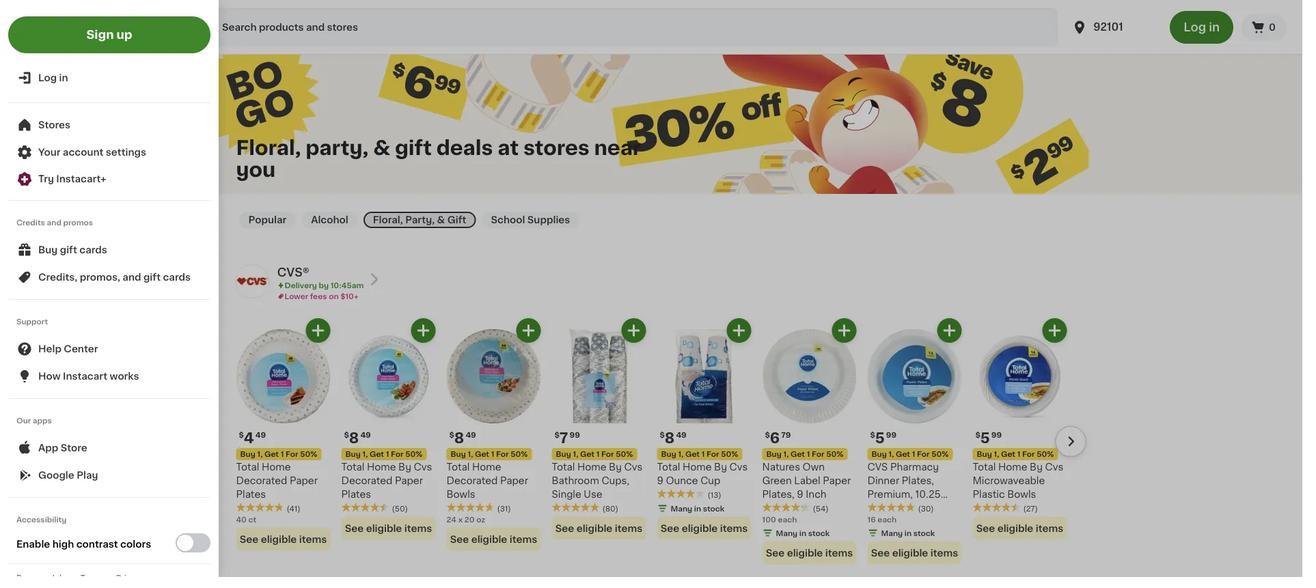 Task type: locate. For each thing, give the bounding box(es) containing it.
1 vertical spatial 9
[[797, 490, 803, 500]]

0 horizontal spatial floral,
[[236, 138, 301, 158]]

2 50% from the left
[[405, 451, 423, 458]]

$ for total home decorated paper plates
[[239, 432, 244, 439]]

by for cups,
[[609, 463, 622, 472]]

see eligible items down (27)
[[976, 524, 1063, 533]]

cvs inside total home by cvs decorated paper plates
[[414, 463, 432, 472]]

0 vertical spatial and
[[47, 219, 61, 227]]

$ 8 49 up total home by cvs decorated paper plates
[[344, 431, 371, 445]]

floral,
[[236, 138, 301, 158], [373, 215, 403, 225]]

0 horizontal spatial bowls
[[447, 490, 475, 500]]

$ 8 49
[[344, 431, 371, 445], [449, 431, 476, 445], [660, 431, 687, 445]]

2 horizontal spatial many in stock
[[881, 530, 935, 537]]

log in button down sign up "button" on the top
[[8, 64, 210, 92]]

7 1, from the left
[[889, 451, 894, 458]]

8 up "ounce"
[[665, 431, 675, 445]]

buy 1, get 1 for 50% up pharmacy
[[872, 451, 949, 458]]

natures
[[762, 463, 800, 472]]

9 inside total home by cvs 9 ounce cup
[[657, 476, 663, 486]]

cvs inside the total home by cvs bathroom cups, single use
[[624, 463, 643, 472]]

$ 5 99 up the microwaveable at the bottom right
[[975, 431, 1002, 445]]

see eligible items button for decorated
[[341, 517, 436, 540]]

9 inside natures own green label paper plates, 9 inch
[[797, 490, 803, 500]]

credits
[[16, 219, 45, 227]]

5 product group from the left
[[657, 318, 751, 540]]

google play link
[[8, 462, 210, 489]]

total for total home by cvs bathroom cups, single use
[[552, 463, 575, 472]]

total for total home by cvs microwaveable plastic bowls
[[973, 463, 996, 472]]

items down (30)
[[931, 548, 958, 558]]

99 up the microwaveable at the bottom right
[[991, 432, 1002, 439]]

see eligible items down (13)
[[661, 524, 748, 533]]

3 add image from the left
[[836, 322, 853, 339]]

$ inside $ 6 79
[[765, 432, 770, 439]]

2 5 from the left
[[980, 431, 990, 445]]

1 vertical spatial plates,
[[762, 490, 795, 500]]

decorated up ct
[[236, 476, 287, 486]]

99 inside the $ 7 99
[[570, 432, 580, 439]]

2 vertical spatial gift
[[143, 273, 161, 282]]

0 horizontal spatial log in button
[[8, 64, 210, 92]]

1 vertical spatial gift
[[60, 245, 77, 255]]

buy for total home decorated paper bowls
[[451, 451, 466, 458]]

log in button left 0 'button'
[[1170, 11, 1233, 44]]

cvs inside total home by cvs 9 ounce cup
[[729, 463, 748, 472]]

6 for from the left
[[812, 451, 825, 458]]

1 for paper
[[807, 451, 810, 458]]

1 horizontal spatial $ 8 49
[[449, 431, 476, 445]]

1 horizontal spatial bowls
[[1007, 490, 1036, 500]]

$ for cvs pharmacy dinner plates, premium, 10.25 inch
[[870, 432, 875, 439]]

0 vertical spatial cards
[[79, 245, 107, 255]]

1 horizontal spatial 8
[[454, 431, 464, 445]]

for up total home by cvs 9 ounce cup
[[707, 451, 719, 458]]

1, up total home decorated paper bowls
[[468, 451, 473, 458]]

7 for from the left
[[917, 451, 930, 458]]

8
[[349, 431, 359, 445], [454, 431, 464, 445], [665, 431, 675, 445]]

plates, down pharmacy
[[902, 476, 934, 486]]

decorated inside total home by cvs decorated paper plates
[[341, 476, 393, 486]]

1 1 from the left
[[281, 451, 284, 458]]

1, for total home decorated paper bowls
[[468, 451, 473, 458]]

$ 5 99 up cvs
[[870, 431, 897, 445]]

high
[[52, 540, 74, 549]]

3 49 from the left
[[466, 432, 476, 439]]

buy inside credits and promos element
[[38, 245, 58, 255]]

1 $ 5 99 from the left
[[870, 431, 897, 445]]

items
[[404, 524, 432, 533], [615, 524, 642, 533], [720, 524, 748, 533], [1036, 524, 1063, 533], [299, 535, 327, 544], [510, 535, 537, 544], [825, 548, 853, 558], [931, 548, 958, 558]]

3 8 from the left
[[665, 431, 675, 445]]

delivery
[[285, 282, 317, 289]]

49 inside $ 4 49
[[255, 432, 266, 439]]

1, up natures on the bottom right
[[783, 451, 789, 458]]

oz
[[476, 516, 485, 523]]

total home decorated paper bowls
[[447, 463, 528, 500]]

see eligible items down (50)
[[345, 524, 432, 533]]

49
[[255, 432, 266, 439], [360, 432, 371, 439], [466, 432, 476, 439], [676, 432, 687, 439]]

6 home from the left
[[998, 463, 1027, 472]]

$ for total home by cvs microwaveable plastic bowls
[[975, 432, 980, 439]]

$
[[239, 432, 244, 439], [344, 432, 349, 439], [449, 432, 454, 439], [555, 432, 560, 439], [660, 432, 665, 439], [765, 432, 770, 439], [870, 432, 875, 439], [975, 432, 980, 439]]

50% up total home by cvs decorated paper plates
[[405, 451, 423, 458]]

home for microwaveable
[[998, 463, 1027, 472]]

plates, inside cvs pharmacy dinner plates, premium, 10.25 inch
[[902, 476, 934, 486]]

2 horizontal spatial 8
[[665, 431, 675, 445]]

8 1 from the left
[[1017, 451, 1021, 458]]

buy for total home by cvs microwaveable plastic bowls
[[977, 451, 992, 458]]

by up the cups,
[[609, 463, 622, 472]]

2 49 from the left
[[360, 432, 371, 439]]

stock for 6
[[808, 530, 830, 537]]

1 up total home decorated paper plates
[[281, 451, 284, 458]]

paper inside total home decorated paper bowls
[[500, 476, 528, 486]]

each
[[778, 516, 797, 523], [878, 516, 897, 523]]

1 horizontal spatial cards
[[163, 273, 191, 282]]

3 add image from the left
[[625, 322, 642, 339]]

0 horizontal spatial 5
[[875, 431, 885, 445]]

2 $ 8 49 from the left
[[449, 431, 476, 445]]

1, for total home by cvs decorated paper plates
[[362, 451, 368, 458]]

2 add image from the left
[[731, 322, 748, 339]]

3 1 from the left
[[491, 451, 494, 458]]

get up total home decorated paper bowls
[[475, 451, 489, 458]]

4 product group from the left
[[552, 318, 646, 540]]

2 bowls from the left
[[1007, 490, 1036, 500]]

3 paper from the left
[[500, 476, 528, 486]]

& for gift
[[373, 138, 390, 158]]

alcohol link
[[301, 212, 358, 228]]

see eligible items button down oz
[[447, 528, 541, 551]]

50% up total home decorated paper bowls
[[511, 451, 528, 458]]

home inside total home decorated paper bowls
[[472, 463, 501, 472]]

floral, party, & gift deals at stores near you
[[236, 138, 641, 179]]

5
[[875, 431, 885, 445], [980, 431, 990, 445]]

0 vertical spatial inch
[[806, 490, 827, 500]]

buy 1, get 1 for 50% up total home by cvs decorated paper plates
[[345, 451, 423, 458]]

1 vertical spatial and
[[123, 273, 141, 282]]

by inside total home by cvs decorated paper plates
[[398, 463, 411, 472]]

2 decorated from the left
[[341, 476, 393, 486]]

$ for total home by cvs bathroom cups, single use
[[555, 432, 560, 439]]

2 plates from the left
[[341, 490, 371, 500]]

and right credits
[[47, 219, 61, 227]]

4 cvs from the left
[[1045, 463, 1063, 472]]

4 home from the left
[[577, 463, 606, 472]]

bowls up x
[[447, 490, 475, 500]]

eligible for plates
[[261, 535, 297, 544]]

1 up the 'own'
[[807, 451, 810, 458]]

6 1, from the left
[[783, 451, 789, 458]]

1 add image from the left
[[310, 322, 327, 339]]

8 product group from the left
[[973, 318, 1067, 540]]

0 horizontal spatial inch
[[806, 490, 827, 500]]

1 horizontal spatial log in button
[[1170, 11, 1233, 44]]

$ up total home decorated paper plates
[[239, 432, 244, 439]]

0 horizontal spatial $ 8 49
[[344, 431, 371, 445]]

for for total home decorated paper bowls
[[496, 451, 509, 458]]

2 paper from the left
[[395, 476, 423, 486]]

see eligible items button for 9
[[657, 517, 751, 540]]

home up (31)
[[472, 463, 501, 472]]

1,
[[257, 451, 263, 458], [362, 451, 368, 458], [468, 451, 473, 458], [573, 451, 578, 458], [678, 451, 684, 458], [783, 451, 789, 458], [889, 451, 894, 458], [994, 451, 999, 458]]

0
[[1269, 23, 1276, 32]]

eligible for premium,
[[892, 548, 928, 558]]

many down 100 each
[[776, 530, 798, 537]]

play
[[77, 471, 98, 480]]

for up pharmacy
[[917, 451, 930, 458]]

items for total home by cvs microwaveable plastic bowls
[[1036, 524, 1063, 533]]

and
[[47, 219, 61, 227], [123, 273, 141, 282]]

1 for premium,
[[912, 451, 915, 458]]

1 vertical spatial floral,
[[373, 215, 403, 225]]

$ for total home by cvs 9 ounce cup
[[660, 432, 665, 439]]

buy up the microwaveable at the bottom right
[[977, 451, 992, 458]]

(27)
[[1023, 505, 1038, 513]]

buy down 4
[[240, 451, 255, 458]]

by up (50)
[[398, 463, 411, 472]]

many in stock down 100 each
[[776, 530, 830, 537]]

1 horizontal spatial many in stock
[[776, 530, 830, 537]]

9
[[657, 476, 663, 486], [797, 490, 803, 500]]

2 1, from the left
[[362, 451, 368, 458]]

1 horizontal spatial $ 5 99
[[975, 431, 1002, 445]]

2 home from the left
[[367, 463, 396, 472]]

by inside total home by cvs microwaveable plastic bowls
[[1030, 463, 1043, 472]]

see down x
[[450, 535, 469, 544]]

see for total home by cvs decorated paper plates
[[345, 524, 364, 533]]

0 horizontal spatial 99
[[570, 432, 580, 439]]

gift left the deals
[[395, 138, 432, 158]]

1 horizontal spatial stock
[[808, 530, 830, 537]]

inch
[[806, 490, 827, 500], [868, 504, 888, 513]]

99 for total home by cvs bathroom cups, single use
[[570, 432, 580, 439]]

50% up total home by cvs microwaveable plastic bowls at right
[[1037, 451, 1054, 458]]

total inside total home by cvs microwaveable plastic bowls
[[973, 463, 996, 472]]

by inside total home by cvs 9 ounce cup
[[714, 463, 727, 472]]

get up the microwaveable at the bottom right
[[1001, 451, 1015, 458]]

1 8 from the left
[[349, 431, 359, 445]]

3 decorated from the left
[[447, 476, 498, 486]]

see eligible items button down (80)
[[552, 517, 646, 540]]

home up bathroom
[[577, 463, 606, 472]]

total home by cvs decorated paper plates
[[341, 463, 432, 500]]

total inside total home decorated paper bowls
[[447, 463, 470, 472]]

buy up total home decorated paper bowls
[[451, 451, 466, 458]]

you
[[236, 160, 276, 179]]

by up cup
[[714, 463, 727, 472]]

0 horizontal spatial log in
[[38, 73, 68, 83]]

1, down $ 4 49
[[257, 451, 263, 458]]

1 horizontal spatial each
[[878, 516, 897, 523]]

and right promos,
[[123, 273, 141, 282]]

1 49 from the left
[[255, 432, 266, 439]]

by inside the total home by cvs bathroom cups, single use
[[609, 463, 622, 472]]

cvs inside total home by cvs microwaveable plastic bowls
[[1045, 463, 1063, 472]]

buy 1, get 1 for 50% up total home decorated paper plates
[[240, 451, 317, 458]]

paper down the 'own'
[[823, 476, 851, 486]]

★★★★★
[[657, 489, 705, 499], [657, 489, 705, 499], [236, 503, 284, 513], [236, 503, 284, 513], [341, 503, 389, 513], [341, 503, 389, 513], [447, 503, 494, 513], [447, 503, 494, 513], [552, 503, 600, 513], [552, 503, 600, 513], [762, 503, 810, 513], [762, 503, 810, 513], [868, 503, 915, 513], [868, 503, 915, 513], [973, 503, 1021, 513], [973, 503, 1021, 513]]

see eligible items button down 100 each
[[762, 542, 857, 565]]

buy for total home decorated paper plates
[[240, 451, 255, 458]]

5 buy 1, get 1 for 50% from the left
[[661, 451, 738, 458]]

4 buy 1, get 1 for 50% from the left
[[556, 451, 633, 458]]

see eligible items down (41)
[[240, 535, 327, 544]]

1 horizontal spatial inch
[[868, 504, 888, 513]]

2 horizontal spatial gift
[[395, 138, 432, 158]]

2 get from the left
[[370, 451, 384, 458]]

each right 100
[[778, 516, 797, 523]]

$ 8 49 for total home decorated paper bowls
[[449, 431, 476, 445]]

instacart+
[[56, 174, 106, 184]]

5 home from the left
[[683, 463, 712, 472]]

total inside total home by cvs decorated paper plates
[[341, 463, 364, 472]]

2 product group from the left
[[341, 318, 436, 540]]

$ 4 49
[[239, 431, 266, 445]]

floral, up you
[[236, 138, 301, 158]]

ounce
[[666, 476, 698, 486]]

8 buy 1, get 1 for 50% from the left
[[977, 451, 1054, 458]]

1 vertical spatial log in button
[[8, 64, 210, 92]]

1 bowls from the left
[[447, 490, 475, 500]]

3 home from the left
[[472, 463, 501, 472]]

0 horizontal spatial many in stock
[[671, 505, 725, 513]]

0 horizontal spatial gift
[[60, 245, 77, 255]]

99 for cvs pharmacy dinner plates, premium, 10.25 inch
[[886, 432, 897, 439]]

home
[[262, 463, 291, 472], [367, 463, 396, 472], [472, 463, 501, 472], [577, 463, 606, 472], [683, 463, 712, 472], [998, 463, 1027, 472]]

1 up the total home by cvs bathroom cups, single use
[[596, 451, 600, 458]]

(13)
[[708, 491, 721, 499]]

0 horizontal spatial plates,
[[762, 490, 795, 500]]

buy 1, get 1 for 50% for decorated
[[345, 451, 423, 458]]

items down (41)
[[299, 535, 327, 544]]

for up the cups,
[[601, 451, 614, 458]]

5 $ from the left
[[660, 432, 665, 439]]

1 add image from the left
[[415, 322, 432, 339]]

8 $ from the left
[[975, 432, 980, 439]]

paper up (31)
[[500, 476, 528, 486]]

see for total home by cvs microwaveable plastic bowls
[[976, 524, 995, 533]]

1 by from the left
[[398, 463, 411, 472]]

2 horizontal spatial many
[[881, 530, 903, 537]]

buy
[[38, 245, 58, 255], [240, 451, 255, 458], [345, 451, 361, 458], [451, 451, 466, 458], [556, 451, 571, 458], [661, 451, 676, 458], [766, 451, 782, 458], [872, 451, 887, 458], [977, 451, 992, 458]]

total inside total home decorated paper plates
[[236, 463, 259, 472]]

cvs for total home by cvs bathroom cups, single use
[[624, 463, 643, 472]]

0 horizontal spatial 8
[[349, 431, 359, 445]]

0 horizontal spatial each
[[778, 516, 797, 523]]

1 up total home by cvs microwaveable plastic bowls at right
[[1017, 451, 1021, 458]]

2 8 from the left
[[454, 431, 464, 445]]

$ up cvs
[[870, 432, 875, 439]]

1 product group from the left
[[236, 318, 330, 551]]

floral, for floral, party, & gift
[[373, 215, 403, 225]]

4 50% from the left
[[616, 451, 633, 458]]

6 1 from the left
[[807, 451, 810, 458]]

in
[[1209, 22, 1220, 33], [59, 73, 68, 83], [694, 505, 701, 513], [799, 530, 806, 537], [905, 530, 912, 537]]

add image
[[310, 322, 327, 339], [520, 322, 537, 339], [625, 322, 642, 339], [941, 322, 958, 339], [1046, 322, 1063, 339]]

3 99 from the left
[[991, 432, 1002, 439]]

1 horizontal spatial gift
[[143, 273, 161, 282]]

1 home from the left
[[262, 463, 291, 472]]

0 vertical spatial 9
[[657, 476, 663, 486]]

1 for microwaveable
[[1017, 451, 1021, 458]]

on
[[329, 293, 339, 300]]

1 horizontal spatial &
[[437, 215, 445, 225]]

see eligible items button down (13)
[[657, 517, 751, 540]]

50% for total home decorated paper bowls
[[511, 451, 528, 458]]

1 50% from the left
[[300, 451, 317, 458]]

gift
[[395, 138, 432, 158], [60, 245, 77, 255], [143, 273, 161, 282]]

$ up total home by cvs 9 ounce cup
[[660, 432, 665, 439]]

0 vertical spatial &
[[373, 138, 390, 158]]

x
[[458, 516, 463, 523]]

log in
[[1184, 22, 1220, 33], [38, 73, 68, 83]]

add image
[[415, 322, 432, 339], [731, 322, 748, 339], [836, 322, 853, 339]]

by for ounce
[[714, 463, 727, 472]]

1 total from the left
[[236, 463, 259, 472]]

5 up cvs
[[875, 431, 885, 445]]

plates, down green
[[762, 490, 795, 500]]

buy for total home by cvs decorated paper plates
[[345, 451, 361, 458]]

see down 40 ct
[[240, 535, 259, 544]]

5 add image from the left
[[1046, 322, 1063, 339]]

credits, promos, and gift cards
[[38, 273, 191, 282]]

eligible down (50)
[[366, 524, 402, 533]]

1, for total home by cvs bathroom cups, single use
[[573, 451, 578, 458]]

1 $ from the left
[[239, 432, 244, 439]]

eligible down (27)
[[997, 524, 1033, 533]]

cvs for total home by cvs decorated paper plates
[[414, 463, 432, 472]]

cvs
[[414, 463, 432, 472], [624, 463, 643, 472], [729, 463, 748, 472], [1045, 463, 1063, 472]]

support
[[16, 318, 48, 326]]

0 horizontal spatial 9
[[657, 476, 663, 486]]

home inside total home decorated paper plates
[[262, 463, 291, 472]]

1 vertical spatial inch
[[868, 504, 888, 513]]

0 vertical spatial log
[[1184, 22, 1206, 33]]

2 cvs from the left
[[624, 463, 643, 472]]

0 vertical spatial floral,
[[236, 138, 301, 158]]

$ inside $ 4 49
[[239, 432, 244, 439]]

$ 8 49 up "ounce"
[[660, 431, 687, 445]]

$ inside the $ 7 99
[[555, 432, 560, 439]]

by up the microwaveable at the bottom right
[[1030, 463, 1043, 472]]

2 by from the left
[[609, 463, 622, 472]]

buy 1, get 1 for 50% for bathroom
[[556, 451, 633, 458]]

8 for total home decorated paper bowls
[[454, 431, 464, 445]]

3 $ 8 49 from the left
[[660, 431, 687, 445]]

50% up total home by cvs 9 ounce cup
[[721, 451, 738, 458]]

floral, for floral, party, & gift deals at stores near you
[[236, 138, 301, 158]]

buy down credits and promos
[[38, 245, 58, 255]]

for for total home by cvs 9 ounce cup
[[707, 451, 719, 458]]

buy up cvs
[[872, 451, 887, 458]]

2 horizontal spatial decorated
[[447, 476, 498, 486]]

eligible
[[366, 524, 402, 533], [577, 524, 613, 533], [682, 524, 718, 533], [997, 524, 1033, 533], [261, 535, 297, 544], [471, 535, 507, 544], [787, 548, 823, 558], [892, 548, 928, 558]]

buy 1, get 1 for 50% up total home decorated paper bowls
[[451, 451, 528, 458]]

20
[[465, 516, 475, 523]]

use
[[584, 490, 602, 500]]

1 horizontal spatial floral,
[[373, 215, 403, 225]]

3 by from the left
[[714, 463, 727, 472]]

4 49 from the left
[[676, 432, 687, 439]]

1 vertical spatial log
[[38, 73, 57, 83]]

decorated up 20
[[447, 476, 498, 486]]

5 1 from the left
[[702, 451, 705, 458]]

home for bowls
[[472, 463, 501, 472]]

8 up total home by cvs decorated paper plates
[[349, 431, 359, 445]]

3 total from the left
[[447, 463, 470, 472]]

many for 6
[[776, 530, 798, 537]]

2 horizontal spatial stock
[[913, 530, 935, 537]]

$ 5 99
[[870, 431, 897, 445], [975, 431, 1002, 445]]

and inside button
[[123, 273, 141, 282]]

buy for total home by cvs bathroom cups, single use
[[556, 451, 571, 458]]

40
[[236, 516, 247, 523]]

label
[[794, 476, 821, 486]]

cards inside button
[[163, 273, 191, 282]]

google play
[[38, 471, 98, 480]]

total for total home decorated paper plates
[[236, 463, 259, 472]]

how instacart works
[[38, 372, 139, 381]]

1 horizontal spatial and
[[123, 273, 141, 282]]

product group
[[236, 318, 330, 551], [341, 318, 436, 540], [447, 318, 541, 551], [552, 318, 646, 540], [657, 318, 751, 540], [762, 318, 857, 565], [868, 318, 962, 565], [973, 318, 1067, 540]]

add image for total home decorated paper bowls
[[520, 322, 537, 339]]

1 5 from the left
[[875, 431, 885, 445]]

1
[[281, 451, 284, 458], [386, 451, 389, 458], [491, 451, 494, 458], [596, 451, 600, 458], [702, 451, 705, 458], [807, 451, 810, 458], [912, 451, 915, 458], [1017, 451, 1021, 458]]

paper inside total home decorated paper plates
[[290, 476, 318, 486]]

for
[[286, 451, 298, 458], [391, 451, 404, 458], [496, 451, 509, 458], [601, 451, 614, 458], [707, 451, 719, 458], [812, 451, 825, 458], [917, 451, 930, 458], [1022, 451, 1035, 458]]

paper up (50)
[[395, 476, 423, 486]]

gift down promos
[[60, 245, 77, 255]]

for for total home by cvs decorated paper plates
[[391, 451, 404, 458]]

2 $ 5 99 from the left
[[975, 431, 1002, 445]]

& for gift
[[437, 215, 445, 225]]

home inside total home by cvs microwaveable plastic bowls
[[998, 463, 1027, 472]]

see eligible items for microwaveable
[[976, 524, 1063, 533]]

by
[[398, 463, 411, 472], [609, 463, 622, 472], [714, 463, 727, 472], [1030, 463, 1043, 472]]

home inside the total home by cvs bathroom cups, single use
[[577, 463, 606, 472]]

each for 6
[[778, 516, 797, 523]]

1 plates from the left
[[236, 490, 266, 500]]

items for total home by cvs decorated paper plates
[[404, 524, 432, 533]]

account
[[63, 148, 103, 157]]

3 buy 1, get 1 for 50% from the left
[[451, 451, 528, 458]]

get up total home by cvs decorated paper plates
[[370, 451, 384, 458]]

credits and promos element
[[8, 236, 210, 291]]

6 get from the left
[[791, 451, 805, 458]]

0 vertical spatial plates,
[[902, 476, 934, 486]]

0 vertical spatial gift
[[395, 138, 432, 158]]

49 for total home by cvs 9 ounce cup
[[676, 432, 687, 439]]

decorated inside total home decorated paper bowls
[[447, 476, 498, 486]]

see eligible items button for bowls
[[447, 528, 541, 551]]

plates inside total home decorated paper plates
[[236, 490, 266, 500]]

see eligible items button down (50)
[[341, 517, 436, 540]]

buy 1, get 1 for 50% up the total home by cvs bathroom cups, single use
[[556, 451, 633, 458]]

1 horizontal spatial many
[[776, 530, 798, 537]]

total inside total home by cvs 9 ounce cup
[[657, 463, 680, 472]]

4 for from the left
[[601, 451, 614, 458]]

for up total home by cvs decorated paper plates
[[391, 451, 404, 458]]

see eligible items for bathroom
[[555, 524, 642, 533]]

16
[[868, 516, 876, 523]]

1 horizontal spatial 99
[[886, 432, 897, 439]]

5 for from the left
[[707, 451, 719, 458]]

1 for from the left
[[286, 451, 298, 458]]

total inside the total home by cvs bathroom cups, single use
[[552, 463, 575, 472]]

floral, inside the floral, party, & gift deals at stores near you
[[236, 138, 301, 158]]

app
[[38, 443, 58, 453]]

1 for plates
[[281, 451, 284, 458]]

see down "ounce"
[[661, 524, 679, 533]]

1, up "ounce"
[[678, 451, 684, 458]]

home for decorated
[[367, 463, 396, 472]]

50% for total home decorated paper plates
[[300, 451, 317, 458]]

$ up the microwaveable at the bottom right
[[975, 432, 980, 439]]

supplies
[[527, 215, 570, 225]]

3 50% from the left
[[511, 451, 528, 458]]

5 get from the left
[[685, 451, 700, 458]]

your account settings link
[[8, 139, 210, 166]]

app store link
[[8, 435, 210, 462]]

home inside total home by cvs decorated paper plates
[[367, 463, 396, 472]]

5 up the microwaveable at the bottom right
[[980, 431, 990, 445]]

see eligible items button
[[341, 517, 436, 540], [552, 517, 646, 540], [657, 517, 751, 540], [973, 517, 1067, 540], [236, 528, 330, 551], [447, 528, 541, 551], [762, 542, 857, 565], [868, 542, 962, 565]]

inch inside cvs pharmacy dinner plates, premium, 10.25 inch
[[868, 504, 888, 513]]

at
[[498, 138, 519, 158]]

3 cvs from the left
[[729, 463, 748, 472]]

0 vertical spatial log in
[[1184, 22, 1220, 33]]

1 $ 8 49 from the left
[[344, 431, 371, 445]]

cvs for total home by cvs microwaveable plastic bowls
[[1045, 463, 1063, 472]]

item carousel region
[[236, 318, 1086, 573]]

gift inside the floral, party, & gift deals at stores near you
[[395, 138, 432, 158]]

4 paper from the left
[[823, 476, 851, 486]]

buy 1, get 1 for 50% for microwaveable
[[977, 451, 1054, 458]]

3 for from the left
[[496, 451, 509, 458]]

2 horizontal spatial 99
[[991, 432, 1002, 439]]

1 get from the left
[[264, 451, 279, 458]]

1, up pharmacy
[[889, 451, 894, 458]]

1 paper from the left
[[290, 476, 318, 486]]

buy 1, get 1 for 50% for bowls
[[451, 451, 528, 458]]

see eligible items for 9
[[661, 524, 748, 533]]

& inside the floral, party, & gift deals at stores near you
[[373, 138, 390, 158]]

$ up total home decorated paper bowls
[[449, 432, 454, 439]]

2 each from the left
[[878, 516, 897, 523]]

2 $ from the left
[[344, 432, 349, 439]]

0 horizontal spatial decorated
[[236, 476, 287, 486]]

4 get from the left
[[580, 451, 595, 458]]

2 1 from the left
[[386, 451, 389, 458]]

1 horizontal spatial 9
[[797, 490, 803, 500]]

2 horizontal spatial add image
[[836, 322, 853, 339]]

1 each from the left
[[778, 516, 797, 523]]

decorated inside total home decorated paper plates
[[236, 476, 287, 486]]

decorated for 4
[[236, 476, 287, 486]]

floral, left party,
[[373, 215, 403, 225]]

cards
[[79, 245, 107, 255], [163, 273, 191, 282]]

5 1, from the left
[[678, 451, 684, 458]]

see down total home by cvs decorated paper plates
[[345, 524, 364, 533]]

school supplies link
[[481, 212, 580, 228]]

3 get from the left
[[475, 451, 489, 458]]

items down (31)
[[510, 535, 537, 544]]

own
[[803, 463, 825, 472]]

see eligible items down (30)
[[871, 548, 958, 558]]

buy for natures own green label paper plates, 9 inch
[[766, 451, 782, 458]]

$ for total home by cvs decorated paper plates
[[344, 432, 349, 439]]

cups,
[[602, 476, 629, 486]]

49 for total home by cvs decorated paper plates
[[360, 432, 371, 439]]

0 horizontal spatial &
[[373, 138, 390, 158]]

home down $ 4 49
[[262, 463, 291, 472]]

2 horizontal spatial $ 8 49
[[660, 431, 687, 445]]

1 up total home by cvs decorated paper plates
[[386, 451, 389, 458]]

eligible down 100 each
[[787, 548, 823, 558]]

0 horizontal spatial plates
[[236, 490, 266, 500]]

paper
[[290, 476, 318, 486], [395, 476, 423, 486], [500, 476, 528, 486], [823, 476, 851, 486]]

(50)
[[392, 505, 408, 513]]

3 $ from the left
[[449, 432, 454, 439]]

product group containing 7
[[552, 318, 646, 540]]

1 horizontal spatial plates
[[341, 490, 371, 500]]

8 1, from the left
[[994, 451, 999, 458]]

4 by from the left
[[1030, 463, 1043, 472]]

0 horizontal spatial $ 5 99
[[870, 431, 897, 445]]

7 get from the left
[[896, 451, 910, 458]]

6 total from the left
[[973, 463, 996, 472]]

8 for from the left
[[1022, 451, 1035, 458]]

50% for total home by cvs 9 ounce cup
[[721, 451, 738, 458]]

buy up total home by cvs decorated paper plates
[[345, 451, 361, 458]]

stock down (30)
[[913, 530, 935, 537]]

1 horizontal spatial add image
[[731, 322, 748, 339]]

for for natures own green label paper plates, 9 inch
[[812, 451, 825, 458]]

enable
[[16, 540, 50, 549]]

1 horizontal spatial plates,
[[902, 476, 934, 486]]

log in up stores
[[38, 73, 68, 83]]

(31)
[[497, 505, 511, 513]]

1 vertical spatial &
[[437, 215, 445, 225]]

2 99 from the left
[[886, 432, 897, 439]]

1 vertical spatial cards
[[163, 273, 191, 282]]

4 1 from the left
[[596, 451, 600, 458]]

8 get from the left
[[1001, 451, 1015, 458]]

plates, inside natures own green label paper plates, 9 inch
[[762, 490, 795, 500]]

items down (13)
[[720, 524, 748, 533]]

2 for from the left
[[391, 451, 404, 458]]

home inside total home by cvs 9 ounce cup
[[683, 463, 712, 472]]

gift inside button
[[143, 273, 161, 282]]

1 horizontal spatial decorated
[[341, 476, 393, 486]]

7 50% from the left
[[932, 451, 949, 458]]

1 up total home decorated paper bowls
[[491, 451, 494, 458]]

1 horizontal spatial 5
[[980, 431, 990, 445]]

eligible down (80)
[[577, 524, 613, 533]]

2 add image from the left
[[520, 322, 537, 339]]

0 horizontal spatial log
[[38, 73, 57, 83]]

0 horizontal spatial add image
[[415, 322, 432, 339]]

for up total home decorated paper bowls
[[496, 451, 509, 458]]

eligible down (13)
[[682, 524, 718, 533]]

plates
[[236, 490, 266, 500], [341, 490, 371, 500]]



Task type: vqa. For each thing, say whether or not it's contained in the screenshot.
2.45
no



Task type: describe. For each thing, give the bounding box(es) containing it.
enable high contrast colors
[[16, 540, 151, 549]]

buy 1, get 1 for 50% for 9
[[661, 451, 738, 458]]

40 ct
[[236, 516, 256, 523]]

24
[[447, 516, 456, 523]]

get for microwaveable
[[1001, 451, 1015, 458]]

see eligible items button for premium,
[[868, 542, 962, 565]]

help center
[[38, 344, 98, 354]]

1, for natures own green label paper plates, 9 inch
[[783, 451, 789, 458]]

$ 8 49 for total home by cvs decorated paper plates
[[344, 431, 371, 445]]

gift for promos,
[[143, 273, 161, 282]]

plates inside total home by cvs decorated paper plates
[[341, 490, 371, 500]]

24 x 20 oz
[[447, 516, 485, 523]]

plastic
[[973, 490, 1005, 500]]

eligible for paper
[[787, 548, 823, 558]]

1 horizontal spatial log
[[1184, 22, 1206, 33]]

(80)
[[602, 505, 618, 513]]

get for bowls
[[475, 451, 489, 458]]

total home by cvs 9 ounce cup
[[657, 463, 748, 486]]

near
[[594, 138, 641, 158]]

bowls inside total home decorated paper bowls
[[447, 490, 475, 500]]

49 for total home decorated paper bowls
[[466, 432, 476, 439]]

total for total home decorated paper bowls
[[447, 463, 470, 472]]

floral, party, & gift deals at stores near you main content
[[0, 0, 1303, 577]]

items for total home decorated paper bowls
[[510, 535, 537, 544]]

7
[[560, 431, 568, 445]]

0 horizontal spatial many
[[671, 505, 692, 513]]

99 for total home by cvs microwaveable plastic bowls
[[991, 432, 1002, 439]]

get for premium,
[[896, 451, 910, 458]]

single
[[552, 490, 581, 500]]

many in stock for 5
[[881, 530, 935, 537]]

add image for total home by cvs bathroom cups, single use
[[625, 322, 642, 339]]

items for cvs pharmacy dinner plates, premium, 10.25 inch
[[931, 548, 958, 558]]

50% for natures own green label paper plates, 9 inch
[[826, 451, 844, 458]]

get for decorated
[[370, 451, 384, 458]]

pharmacy
[[890, 463, 939, 472]]

$ 7 99
[[555, 431, 580, 445]]

10.25
[[915, 490, 941, 500]]

1 vertical spatial log in
[[38, 73, 68, 83]]

try instacart+
[[38, 174, 106, 184]]

49 for total home decorated paper plates
[[255, 432, 266, 439]]

$ 5 99 for cvs
[[870, 431, 897, 445]]

50% for total home by cvs decorated paper plates
[[405, 451, 423, 458]]

bathroom
[[552, 476, 599, 486]]

(30)
[[918, 505, 934, 513]]

total home by cvs bathroom cups, single use
[[552, 463, 643, 500]]

buy for total home by cvs 9 ounce cup
[[661, 451, 676, 458]]

google
[[38, 471, 74, 480]]

see for total home by cvs bathroom cups, single use
[[555, 524, 574, 533]]

colors
[[120, 540, 151, 549]]

sign
[[86, 29, 114, 41]]

add image for total home by cvs 9 ounce cup
[[731, 322, 748, 339]]

floral, party, & gift link
[[363, 212, 476, 228]]

for for cvs pharmacy dinner plates, premium, 10.25 inch
[[917, 451, 930, 458]]

buy 1, get 1 for 50% for paper
[[766, 451, 844, 458]]

in down premium,
[[905, 530, 912, 537]]

add image for cvs pharmacy dinner plates, premium, 10.25 inch
[[941, 322, 958, 339]]

paper inside total home by cvs decorated paper plates
[[395, 476, 423, 486]]

sign up button
[[8, 16, 210, 53]]

fees
[[310, 293, 327, 300]]

delivery by 10:45am
[[285, 282, 364, 289]]

dinner
[[868, 476, 899, 486]]

(41)
[[287, 505, 300, 513]]

buy for cvs pharmacy dinner plates, premium, 10.25 inch
[[872, 451, 887, 458]]

(54)
[[813, 505, 829, 513]]

buy 1, get 1 for 50% for plates
[[240, 451, 317, 458]]

app store
[[38, 443, 87, 453]]

product group containing 6
[[762, 318, 857, 565]]

buy gift cards
[[38, 245, 107, 255]]

in down natures own green label paper plates, 9 inch
[[799, 530, 806, 537]]

see for natures own green label paper plates, 9 inch
[[766, 548, 785, 558]]

try instacart+ image
[[16, 171, 33, 187]]

see for total home by cvs 9 ounce cup
[[661, 524, 679, 533]]

floral, party, & gift
[[373, 215, 466, 225]]

our apps element
[[8, 435, 210, 489]]

0 horizontal spatial stock
[[703, 505, 725, 513]]

alcohol
[[311, 215, 348, 225]]

$ 5 99 for total
[[975, 431, 1002, 445]]

get for bathroom
[[580, 451, 595, 458]]

cvs for total home by cvs 9 ounce cup
[[729, 463, 748, 472]]

product group containing 4
[[236, 318, 330, 551]]

$ for total home decorated paper bowls
[[449, 432, 454, 439]]

1 horizontal spatial log in
[[1184, 22, 1220, 33]]

try instacart+ link
[[8, 166, 210, 192]]

total for total home by cvs decorated paper plates
[[341, 463, 364, 472]]

1 for decorated
[[386, 451, 389, 458]]

paper inside natures own green label paper plates, 9 inch
[[823, 476, 851, 486]]

see eligible items button for microwaveable
[[973, 517, 1067, 540]]

natures own green label paper plates, 9 inch
[[762, 463, 851, 500]]

add image for total home by cvs decorated paper plates
[[415, 322, 432, 339]]

get for 9
[[685, 451, 700, 458]]

1, for total home decorated paper plates
[[257, 451, 263, 458]]

inch inside natures own green label paper plates, 9 inch
[[806, 490, 827, 500]]

add image for total home decorated paper plates
[[310, 322, 327, 339]]

popular
[[248, 215, 286, 225]]

cvs pharmacy dinner plates, premium, 10.25 inch
[[868, 463, 941, 513]]

see eligible items button for plates
[[236, 528, 330, 551]]

try
[[38, 174, 54, 184]]

see for total home decorated paper bowls
[[450, 535, 469, 544]]

in up stores
[[59, 73, 68, 83]]

ct
[[248, 516, 256, 523]]

add image for total home by cvs microwaveable plastic bowls
[[1046, 322, 1063, 339]]

promos
[[63, 219, 93, 227]]

buy gift cards link
[[8, 236, 210, 264]]

instacart
[[63, 372, 107, 381]]

green
[[762, 476, 792, 486]]

0 horizontal spatial and
[[47, 219, 61, 227]]

support element
[[8, 336, 210, 390]]

credits and promos
[[16, 219, 93, 227]]

see eligible items for plates
[[240, 535, 327, 544]]

items for natures own green label paper plates, 9 inch
[[825, 548, 853, 558]]

party,
[[306, 138, 369, 158]]

in left 0 'button'
[[1209, 22, 1220, 33]]

for for total home by cvs microwaveable plastic bowls
[[1022, 451, 1035, 458]]

by
[[319, 282, 329, 289]]

promos,
[[80, 273, 120, 282]]

home for plates
[[262, 463, 291, 472]]

cvs®
[[277, 267, 309, 278]]

50% for total home by cvs bathroom cups, single use
[[616, 451, 633, 458]]

home for 9
[[683, 463, 712, 472]]

7 product group from the left
[[868, 318, 962, 565]]

accessibility
[[16, 516, 66, 524]]

cup
[[701, 476, 720, 486]]

microwaveable
[[973, 476, 1045, 486]]

deals
[[436, 138, 493, 158]]

see eligible items for paper
[[766, 548, 853, 558]]

50% for cvs pharmacy dinner plates, premium, 10.25 inch
[[932, 451, 949, 458]]

buy 1, get 1 for 50% for premium,
[[872, 451, 949, 458]]

for for total home decorated paper plates
[[286, 451, 298, 458]]

see eligible items for decorated
[[345, 524, 432, 533]]

79
[[781, 432, 791, 439]]

see eligible items button for bathroom
[[552, 517, 646, 540]]

bowls inside total home by cvs microwaveable plastic bowls
[[1007, 490, 1036, 500]]

many in stock for 6
[[776, 530, 830, 537]]

$ for natures own green label paper plates, 9 inch
[[765, 432, 770, 439]]

store
[[61, 443, 87, 453]]

0 vertical spatial log in button
[[1170, 11, 1233, 44]]

16 each
[[868, 516, 897, 523]]

1 for bowls
[[491, 451, 494, 458]]

0 horizontal spatial cards
[[79, 245, 107, 255]]

stores
[[38, 120, 70, 130]]

how
[[38, 372, 61, 381]]

add image for natures own green label paper plates, 9 inch
[[836, 322, 853, 339]]

0 button
[[1242, 14, 1287, 41]]

see eligible items button for paper
[[762, 542, 857, 565]]

8 for total home by cvs decorated paper plates
[[349, 431, 359, 445]]

school supplies
[[491, 215, 570, 225]]

premium,
[[868, 490, 913, 500]]

school
[[491, 215, 525, 225]]

stores
[[523, 138, 590, 158]]

by for plastic
[[1030, 463, 1043, 472]]

each for 5
[[878, 516, 897, 523]]

our apps
[[16, 417, 52, 425]]

settings
[[106, 148, 146, 157]]

1 for 9
[[702, 451, 705, 458]]

center
[[64, 344, 98, 354]]

100 each
[[762, 516, 797, 523]]

stock for 5
[[913, 530, 935, 537]]

in down cup
[[694, 505, 701, 513]]

1, for cvs pharmacy dinner plates, premium, 10.25 inch
[[889, 451, 894, 458]]

gift
[[447, 215, 466, 225]]

eligible for microwaveable
[[997, 524, 1033, 533]]

1, for total home by cvs 9 ounce cup
[[678, 451, 684, 458]]

see eligible items for premium,
[[871, 548, 958, 558]]

100
[[762, 516, 776, 523]]

$10+
[[340, 293, 359, 300]]

lower
[[285, 293, 308, 300]]

credits, promos, and gift cards button
[[8, 264, 210, 291]]

your
[[38, 148, 60, 157]]

3 product group from the left
[[447, 318, 541, 551]]

5 for cvs
[[875, 431, 885, 445]]

instacart logo image
[[46, 19, 128, 36]]

4
[[244, 431, 254, 445]]



